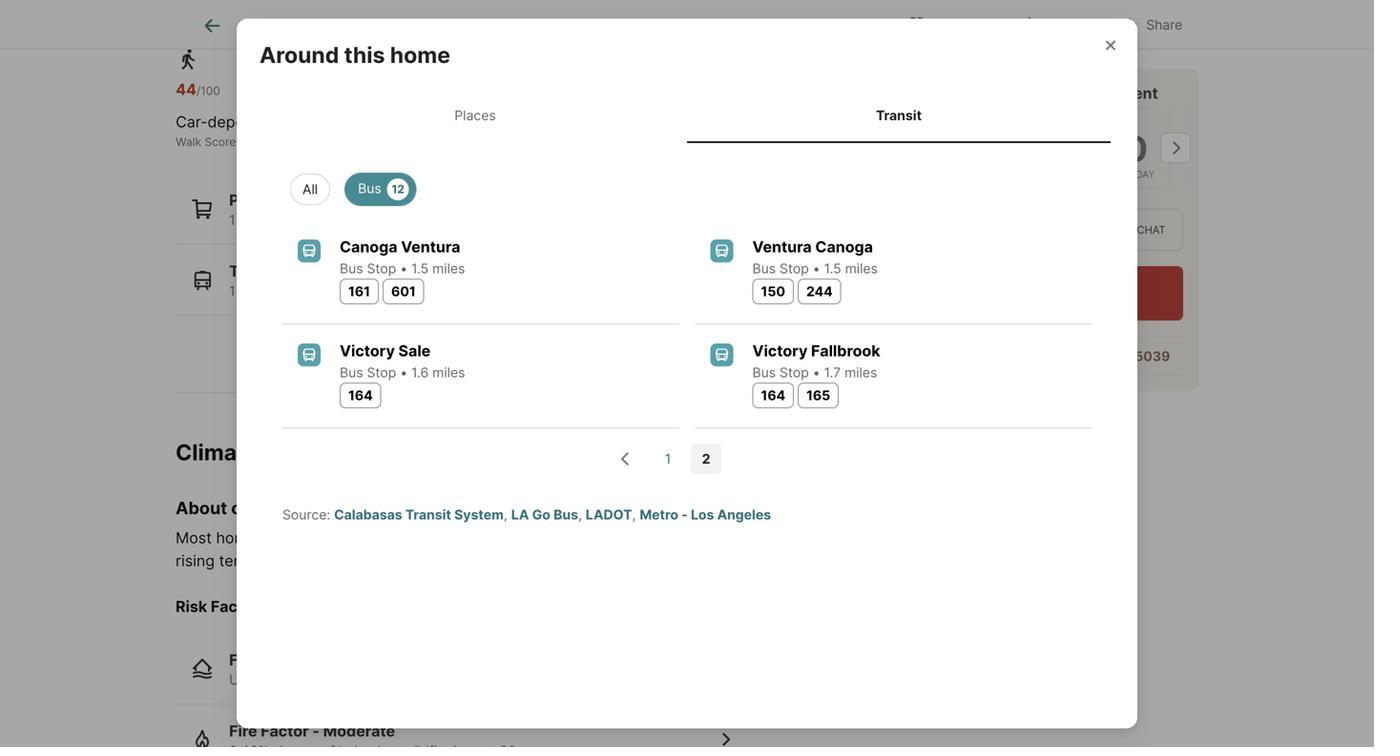 Task type: locate. For each thing, give the bounding box(es) containing it.
1 1.5 from the left
[[412, 261, 429, 277]]

1 victory from the left
[[340, 342, 395, 360]]

ventura canoga bus stop • 1.5 miles
[[753, 238, 878, 277]]

with
[[953, 84, 986, 103]]

victory
[[340, 342, 395, 360], [753, 342, 808, 360]]

bikeable
[[574, 113, 634, 131]]

transit
[[876, 107, 922, 124], [229, 262, 282, 281], [406, 507, 451, 523]]

transit inside transit 150, 161, 162, 164, 165, 169, 244, 601
[[229, 262, 282, 281]]

165,
[[347, 283, 373, 299]]

list box
[[275, 166, 1100, 205]]

miles up the fallbrook
[[845, 261, 878, 277]]

stop up 150
[[780, 261, 809, 277]]

1 vertical spatial tour
[[1049, 223, 1079, 236]]

next
[[962, 298, 987, 312]]

miles up 244,
[[433, 261, 465, 277]]

1 horizontal spatial 30
[[1102, 128, 1149, 169]]

climate inside "most homes have some risk of natural disasters, and may be impacted by climate change due to rising temperatures and sea levels."
[[710, 529, 762, 547]]

2 button
[[691, 444, 722, 475]]

transit up the natural
[[406, 507, 451, 523]]

2 vertical spatial transit
[[406, 507, 451, 523]]

28
[[935, 128, 979, 169]]

0 vertical spatial to
[[856, 529, 870, 547]]

risk
[[351, 529, 377, 547]]

30 right next
[[381, 672, 398, 688]]

places down "home details" tab
[[455, 107, 496, 124]]

stop left 1.6 at left
[[367, 365, 396, 381]]

fire factor - moderate
[[229, 722, 395, 741]]

around this home dialog
[[237, 19, 1138, 729]]

1.5 up 244
[[824, 261, 842, 277]]

1 , from the left
[[504, 507, 508, 523]]

redfin
[[1002, 84, 1050, 103]]

2 victory from the left
[[753, 342, 808, 360]]

stop up 169,
[[367, 261, 396, 277]]

0 horizontal spatial 164
[[348, 388, 373, 404]]

bus for victory sale
[[340, 365, 363, 381]]

0 vertical spatial climate
[[231, 498, 293, 519]]

0 horizontal spatial ,
[[504, 507, 508, 523]]

sea
[[352, 552, 377, 570]]

around this home
[[260, 42, 451, 68]]

bus inside victory sale bus stop • 1.6 miles 164
[[340, 365, 363, 381]]

tour with a redfin premier agent
[[915, 84, 1159, 103]]

150
[[761, 284, 786, 300]]

1 canoga from the left
[[340, 238, 398, 256]]

1 horizontal spatial tour
[[1049, 223, 1079, 236]]

bus up 165,
[[340, 261, 363, 277]]

victory up 165
[[753, 342, 808, 360]]

a
[[989, 84, 998, 103]]

0 horizontal spatial places
[[229, 191, 279, 210]]

0 horizontal spatial tour
[[915, 84, 950, 103]]

• for sale
[[400, 365, 408, 381]]

1 horizontal spatial 1.5
[[824, 261, 842, 277]]

0 vertical spatial places
[[455, 107, 496, 124]]

about climate risks
[[176, 498, 338, 519]]

factor inside flood factor - minimal unlikely to flood in next 30 years
[[274, 651, 322, 670]]

1 horizontal spatial climate
[[679, 17, 730, 34]]

bus left 1.7
[[753, 365, 776, 381]]

bus inside the ventura canoga bus stop • 1.5 miles
[[753, 261, 776, 277]]

flood factor - minimal unlikely to flood in next 30 years
[[229, 651, 436, 688]]

• inside victory sale bus stop • 1.6 miles 164
[[400, 365, 408, 381]]

1 horizontal spatial canoga
[[816, 238, 873, 256]]

stop inside the ventura canoga bus stop • 1.5 miles
[[780, 261, 809, 277]]

favorite button
[[891, 4, 1001, 43]]

bus image for victory sale
[[298, 344, 321, 367]]

climate inside climate tab
[[679, 17, 730, 34]]

homes
[[216, 529, 264, 547]]

risk factor
[[176, 598, 259, 616]]

and
[[528, 529, 555, 547], [320, 552, 347, 570]]

- left moderate
[[313, 722, 320, 741]]

- left los
[[682, 507, 688, 523]]

factor
[[211, 598, 259, 616], [274, 651, 322, 670], [261, 722, 309, 741]]

miles down the fallbrook
[[845, 365, 878, 381]]

calabasas transit system link
[[334, 507, 504, 523]]

restaurants,
[[313, 212, 389, 228]]

source:
[[283, 507, 331, 523]]

details
[[486, 17, 528, 34]]

metro
[[640, 507, 679, 523]]

thursday
[[1102, 168, 1155, 180]]

None button
[[1096, 108, 1172, 188]]

ventura down park
[[401, 238, 461, 256]]

factor for flood
[[274, 651, 322, 670]]

• left 1.7
[[813, 365, 821, 381]]

1 horizontal spatial places
[[455, 107, 496, 124]]

stop inside victory sale bus stop • 1.6 miles 164
[[367, 365, 396, 381]]

home details tab
[[420, 3, 553, 49]]

30 left next icon
[[1102, 128, 1149, 169]]

park
[[402, 212, 430, 228]]

bus for canoga ventura
[[340, 261, 363, 277]]

161,
[[259, 283, 283, 299]]

bus up 150
[[753, 261, 776, 277]]

transit inside transit tab
[[876, 107, 922, 124]]

1.5 inside the ventura canoga bus stop • 1.5 miles
[[824, 261, 842, 277]]

273-
[[1104, 349, 1135, 365]]

0 horizontal spatial 30
[[381, 672, 398, 688]]

places up grocery,
[[229, 191, 279, 210]]

2 164 from the left
[[761, 388, 786, 404]]

climate risks
[[176, 439, 316, 466]]

to
[[856, 529, 870, 547], [282, 672, 295, 688]]

bus left 1.6 at left
[[340, 365, 363, 381]]

stop inside victory fallbrook bus stop • 1.7 miles
[[780, 365, 809, 381]]

1 left park
[[392, 212, 398, 228]]

in
[[335, 672, 346, 688]]

miles for canoga ventura
[[433, 261, 465, 277]]

search
[[239, 17, 285, 34]]

victory for victory sale
[[340, 342, 395, 360]]

1 horizontal spatial ,
[[578, 507, 582, 523]]

0 horizontal spatial 1
[[229, 212, 235, 228]]

(805) 273-5039
[[1063, 349, 1171, 365]]

transit left 28 "button"
[[876, 107, 922, 124]]

metro - los angeles link
[[640, 507, 771, 523]]

places
[[455, 107, 496, 124], [229, 191, 279, 210]]

- for fire factor - moderate
[[313, 722, 320, 741]]

601 down canoga ventura bus stop • 1.5 miles
[[391, 284, 416, 300]]

1 horizontal spatial climate
[[710, 529, 762, 547]]

1 horizontal spatial -
[[326, 651, 333, 670]]

0 horizontal spatial -
[[313, 722, 320, 741]]

calabasas
[[334, 507, 402, 523]]

and down go
[[528, 529, 555, 547]]

fire
[[229, 722, 257, 741]]

• inside canoga ventura bus stop • 1.5 miles
[[400, 261, 408, 277]]

to inside flood factor - minimal unlikely to flood in next 30 years
[[282, 672, 295, 688]]

ventura
[[401, 238, 461, 256], [753, 238, 812, 256]]

flood
[[299, 672, 331, 688]]

(805) 273-5039 link
[[1063, 349, 1171, 365]]

1 horizontal spatial 1
[[392, 212, 398, 228]]

bus image down 21
[[298, 240, 321, 263]]

0 horizontal spatial 1.5
[[412, 261, 429, 277]]

1 vertical spatial risks
[[297, 498, 338, 519]]

• inside the ventura canoga bus stop • 1.5 miles
[[813, 261, 821, 277]]

transportation
[[176, 3, 287, 21]]

bus image left victory fallbrook bus stop • 1.7 miles
[[711, 344, 734, 367]]

stop for sale
[[367, 365, 396, 381]]

stop inside canoga ventura bus stop • 1.5 miles
[[367, 261, 396, 277]]

stop
[[367, 261, 396, 277], [780, 261, 809, 277], [367, 365, 396, 381], [780, 365, 809, 381]]

30 inside "30 thursday"
[[1102, 128, 1149, 169]]

1 horizontal spatial ventura
[[753, 238, 812, 256]]

2 ventura from the left
[[753, 238, 812, 256]]

bus image down 162,
[[298, 344, 321, 367]]

ventura up 150
[[753, 238, 812, 256]]

, left the la
[[504, 507, 508, 523]]

1 horizontal spatial to
[[856, 529, 870, 547]]

stop for ventura
[[367, 261, 396, 277]]

tour for tour via video chat
[[1049, 223, 1079, 236]]

factor for risk
[[211, 598, 259, 616]]

0 vertical spatial tab list
[[176, 0, 770, 49]]

1 vertical spatial climate
[[710, 529, 762, 547]]

- inside the around this home dialog
[[682, 507, 688, 523]]

transit up the 150,
[[229, 262, 282, 281]]

via
[[1082, 223, 1099, 236]]

1 horizontal spatial transit
[[406, 507, 451, 523]]

,
[[504, 507, 508, 523], [578, 507, 582, 523], [632, 507, 636, 523]]

go
[[532, 507, 551, 523]]

miles inside victory sale bus stop • 1.6 miles 164
[[433, 365, 465, 381]]

1.5 inside canoga ventura bus stop • 1.5 miles
[[412, 261, 429, 277]]

1 vertical spatial to
[[282, 672, 295, 688]]

bus image left the ventura canoga bus stop • 1.5 miles
[[711, 240, 734, 263]]

factor inside button
[[261, 722, 309, 741]]

161
[[348, 284, 370, 300]]

ventura inside the ventura canoga bus stop • 1.5 miles
[[753, 238, 812, 256]]

0 vertical spatial factor
[[211, 598, 259, 616]]

1 vertical spatial climate
[[176, 439, 258, 466]]

1 horizontal spatial 601
[[439, 283, 462, 299]]

next available: today at 3:30 pm button
[[915, 267, 1184, 321]]

1 vertical spatial transit
[[229, 262, 282, 281]]

0 vertical spatial transit
[[876, 107, 922, 124]]

factor up flood
[[274, 651, 322, 670]]

2 horizontal spatial 1
[[665, 451, 671, 467]]

, left metro
[[632, 507, 636, 523]]

victory left sale
[[340, 342, 395, 360]]

164 inside victory sale bus stop • 1.6 miles 164
[[348, 388, 373, 404]]

- for flood factor - minimal unlikely to flood in next 30 years
[[326, 651, 333, 670]]

tour
[[915, 84, 950, 103], [1049, 223, 1079, 236]]

victory inside victory fallbrook bus stop • 1.7 miles
[[753, 342, 808, 360]]

0 horizontal spatial 601
[[391, 284, 416, 300]]

0 horizontal spatial transit
[[229, 262, 282, 281]]

0 horizontal spatial victory
[[340, 342, 395, 360]]

2 vertical spatial factor
[[261, 722, 309, 741]]

climate for climate risks
[[176, 439, 258, 466]]

• up 244
[[813, 261, 821, 277]]

around
[[260, 42, 339, 68]]

29 button
[[1011, 108, 1088, 188]]

places tab
[[263, 92, 687, 139]]

1.5 up 244,
[[412, 261, 429, 277]]

risks up about climate risks
[[263, 439, 316, 466]]

601 right 244,
[[439, 283, 462, 299]]

2 1.5 from the left
[[824, 261, 842, 277]]

• inside victory fallbrook bus stop • 1.7 miles
[[813, 365, 821, 381]]

factor right fire
[[261, 722, 309, 741]]

tab list containing places
[[260, 88, 1115, 143]]

0 horizontal spatial climate
[[231, 498, 293, 519]]

miles for victory fallbrook
[[845, 365, 878, 381]]

2 , from the left
[[578, 507, 582, 523]]

0 horizontal spatial to
[[282, 672, 295, 688]]

grocery,
[[239, 212, 291, 228]]

score
[[205, 135, 236, 149]]

, up may on the left bottom of the page
[[578, 507, 582, 523]]

164
[[348, 388, 373, 404], [761, 388, 786, 404]]

miles inside victory fallbrook bus stop • 1.7 miles
[[845, 365, 878, 381]]

30
[[1102, 128, 1149, 169], [381, 672, 398, 688]]

tour left 'via'
[[1049, 223, 1079, 236]]

option
[[915, 208, 1037, 251]]

bus inside canoga ventura bus stop • 1.5 miles
[[340, 261, 363, 277]]

transit for transit
[[876, 107, 922, 124]]

2 canoga from the left
[[816, 238, 873, 256]]

tour left 'with'
[[915, 84, 950, 103]]

(805)
[[1063, 349, 1101, 365]]

to left flood
[[282, 672, 295, 688]]

1 horizontal spatial 164
[[761, 388, 786, 404]]

2 horizontal spatial ,
[[632, 507, 636, 523]]

22641
[[328, 3, 375, 21]]

1 ventura from the left
[[401, 238, 461, 256]]

schools tab
[[553, 3, 654, 49]]

0 horizontal spatial ventura
[[401, 238, 461, 256]]

• left 1.6 at left
[[400, 365, 408, 381]]

1 164 from the left
[[348, 388, 373, 404]]

and down some
[[320, 552, 347, 570]]

bus up may on the left bottom of the page
[[554, 507, 578, 523]]

601 inside the around this home dialog
[[391, 284, 416, 300]]

1 vertical spatial tab list
[[260, 88, 1115, 143]]

tab list
[[176, 0, 770, 49], [260, 88, 1115, 143]]

miles right 1.6 at left
[[433, 365, 465, 381]]

1.5 for ventura
[[412, 261, 429, 277]]

• up 169,
[[400, 261, 408, 277]]

1 vertical spatial and
[[320, 552, 347, 570]]

1 horizontal spatial victory
[[753, 342, 808, 360]]

1 left grocery,
[[229, 212, 235, 228]]

risk
[[176, 598, 207, 616]]

bus image
[[298, 240, 321, 263], [711, 240, 734, 263], [298, 344, 321, 367], [711, 344, 734, 367]]

- inside flood factor - minimal unlikely to flood in next 30 years
[[326, 651, 333, 670]]

0 horizontal spatial canoga
[[340, 238, 398, 256]]

1.6
[[412, 365, 429, 381]]

impacted
[[617, 529, 684, 547]]

places inside places 1 grocery, 21 restaurants, 1 park
[[229, 191, 279, 210]]

tour inside tour via video chat list box
[[1049, 223, 1079, 236]]

places for places
[[455, 107, 496, 124]]

canoga down 'restaurants,'
[[340, 238, 398, 256]]

1 vertical spatial -
[[326, 651, 333, 670]]

source: calabasas transit system , la go bus , ladot , metro - los angeles
[[283, 507, 771, 523]]

miles inside canoga ventura bus stop • 1.5 miles
[[433, 261, 465, 277]]

list box containing bus
[[275, 166, 1100, 205]]

1 vertical spatial places
[[229, 191, 279, 210]]

28 button
[[927, 107, 1004, 189]]

0 vertical spatial tour
[[915, 84, 950, 103]]

1 left 2
[[665, 451, 671, 467]]

2 vertical spatial -
[[313, 722, 320, 741]]

- up flood
[[326, 651, 333, 670]]

1 vertical spatial 30
[[381, 672, 398, 688]]

1 vertical spatial factor
[[274, 651, 322, 670]]

to right the due
[[856, 529, 870, 547]]

climate for climate
[[679, 17, 730, 34]]

climate up homes
[[231, 498, 293, 519]]

miles inside the ventura canoga bus stop • 1.5 miles
[[845, 261, 878, 277]]

victory inside victory sale bus stop • 1.6 miles 164
[[340, 342, 395, 360]]

0 vertical spatial -
[[682, 507, 688, 523]]

risks
[[263, 439, 316, 466], [297, 498, 338, 519]]

0 horizontal spatial climate
[[176, 439, 258, 466]]

climate down angeles
[[710, 529, 762, 547]]

factor right risk
[[211, 598, 259, 616]]

stop up 165
[[780, 365, 809, 381]]

natural
[[400, 529, 450, 547]]

about
[[176, 498, 227, 519]]

2 horizontal spatial -
[[682, 507, 688, 523]]

canoga up 244
[[816, 238, 873, 256]]

0 vertical spatial 30
[[1102, 128, 1149, 169]]

places inside 'tab'
[[455, 107, 496, 124]]

1 horizontal spatial and
[[528, 529, 555, 547]]

bus inside victory fallbrook bus stop • 1.7 miles
[[753, 365, 776, 381]]

bus image for victory fallbrook
[[711, 344, 734, 367]]

- inside fire factor - moderate button
[[313, 722, 320, 741]]

2 horizontal spatial transit
[[876, 107, 922, 124]]

0 vertical spatial climate
[[679, 17, 730, 34]]

stop for canoga
[[780, 261, 809, 277]]

available:
[[990, 298, 1040, 312]]

canoga
[[340, 238, 398, 256], [816, 238, 873, 256]]

risks up some
[[297, 498, 338, 519]]



Task type: describe. For each thing, give the bounding box(es) containing it.
change
[[767, 529, 820, 547]]

bus for victory fallbrook
[[753, 365, 776, 381]]

bus for ventura canoga
[[753, 261, 776, 277]]

244,
[[407, 283, 435, 299]]

due
[[824, 529, 851, 547]]

miles for victory sale
[[433, 365, 465, 381]]

car-
[[176, 113, 208, 131]]

pm
[[1120, 298, 1137, 312]]

ladot
[[586, 507, 632, 523]]

years
[[402, 672, 436, 688]]

overview
[[335, 17, 395, 34]]

• for fallbrook
[[813, 365, 821, 381]]

29
[[1018, 128, 1062, 169]]

victory sale bus stop • 1.6 miles 164
[[340, 342, 465, 404]]

30 inside flood factor - minimal unlikely to flood in next 30 years
[[381, 672, 398, 688]]

home
[[445, 17, 483, 34]]

angeles
[[718, 507, 771, 523]]

bus left 12
[[358, 180, 382, 197]]

favorite
[[934, 17, 984, 33]]

canoga ventura bus stop • 1.5 miles
[[340, 238, 465, 277]]

system
[[454, 507, 504, 523]]

have
[[269, 529, 303, 547]]

bus image for ventura canoga
[[711, 240, 734, 263]]

list box inside the around this home dialog
[[275, 166, 1100, 205]]

some
[[307, 529, 347, 547]]

this
[[344, 42, 385, 68]]

44 /100
[[176, 80, 220, 99]]

minimal
[[337, 651, 395, 670]]

1.7
[[824, 365, 841, 381]]

agent
[[1116, 84, 1159, 103]]

tour via video chat list box
[[915, 208, 1184, 251]]

moderate
[[323, 722, 395, 741]]

dependent
[[208, 113, 286, 131]]

transit for transit 150, 161, 162, 164, 165, 169, 244, 601
[[229, 262, 282, 281]]

169,
[[377, 283, 403, 299]]

0 vertical spatial risks
[[263, 439, 316, 466]]

150,
[[229, 283, 255, 299]]

share button
[[1104, 4, 1199, 43]]

next available: today at 3:30 pm
[[962, 298, 1137, 312]]

sale
[[399, 342, 431, 360]]

la
[[511, 507, 529, 523]]

home
[[390, 42, 451, 68]]

all
[[303, 181, 318, 198]]

ladot link
[[586, 507, 632, 523]]

overview tab
[[310, 3, 420, 49]]

none button containing 30
[[1096, 108, 1172, 188]]

• for canoga
[[813, 261, 821, 277]]

be
[[594, 529, 612, 547]]

at
[[1079, 298, 1089, 312]]

tab list inside the around this home dialog
[[260, 88, 1115, 143]]

hide button
[[1008, 4, 1096, 43]]

ventura inside canoga ventura bus stop • 1.5 miles
[[401, 238, 461, 256]]

rising
[[176, 552, 215, 570]]

to inside "most homes have some risk of natural disasters, and may be impacted by climate change due to rising temperatures and sea levels."
[[856, 529, 870, 547]]

levels.
[[381, 552, 427, 570]]

dr
[[466, 3, 484, 21]]

search link
[[201, 14, 285, 37]]

transportation near 22641 macfarlane dr
[[176, 3, 484, 21]]

around this home element
[[260, 19, 473, 69]]

• for ventura
[[400, 261, 408, 277]]

near
[[291, 3, 325, 21]]

244
[[807, 284, 833, 300]]

premier
[[1054, 84, 1112, 103]]

canoga inside the ventura canoga bus stop • 1.5 miles
[[816, 238, 873, 256]]

tab list containing search
[[176, 0, 770, 49]]

44
[[176, 80, 196, 99]]

climate tab
[[654, 3, 755, 49]]

fallbrook
[[811, 342, 881, 360]]

canoga inside canoga ventura bus stop • 1.5 miles
[[340, 238, 398, 256]]

fire factor - moderate button
[[176, 705, 752, 747]]

1.5 for canoga
[[824, 261, 842, 277]]

may
[[560, 529, 590, 547]]

3:30
[[1093, 298, 1117, 312]]

0 vertical spatial and
[[528, 529, 555, 547]]

places for places 1 grocery, 21 restaurants, 1 park
[[229, 191, 279, 210]]

somewhat
[[493, 113, 569, 131]]

la go bus link
[[511, 507, 578, 523]]

stop for fallbrook
[[780, 365, 809, 381]]

victory for victory fallbrook
[[753, 342, 808, 360]]

next image
[[1161, 133, 1191, 163]]

12
[[392, 182, 405, 196]]

los
[[691, 507, 714, 523]]

miles for ventura canoga
[[845, 261, 878, 277]]

most homes have some risk of natural disasters, and may be impacted by climate change due to rising temperatures and sea levels.
[[176, 529, 870, 570]]

macfarlane
[[379, 3, 463, 21]]

factor for fire
[[261, 722, 309, 741]]

next
[[350, 672, 377, 688]]

601 inside transit 150, 161, 162, 164, 165, 169, 244, 601
[[439, 283, 462, 299]]

places 1 grocery, 21 restaurants, 1 park
[[229, 191, 430, 228]]

hide
[[1051, 17, 1080, 33]]

30 thursday
[[1102, 128, 1155, 180]]

21
[[295, 212, 309, 228]]

flood
[[229, 651, 271, 670]]

car-dependent walk score ®
[[176, 113, 286, 149]]

transit tab
[[687, 92, 1111, 139]]

disasters,
[[454, 529, 524, 547]]

bus image for canoga ventura
[[298, 240, 321, 263]]

tour for tour with a redfin premier agent
[[915, 84, 950, 103]]

1 inside 'button'
[[665, 451, 671, 467]]

®
[[236, 135, 243, 149]]

165
[[807, 388, 831, 404]]

somewhat bikeable
[[493, 113, 634, 131]]

share
[[1147, 17, 1183, 33]]

temperatures
[[219, 552, 316, 570]]

0 horizontal spatial and
[[320, 552, 347, 570]]

164,
[[317, 283, 343, 299]]

by
[[688, 529, 706, 547]]

3 , from the left
[[632, 507, 636, 523]]



Task type: vqa. For each thing, say whether or not it's contained in the screenshot.
places 1 grocery, 21 restaurants, 1 park
yes



